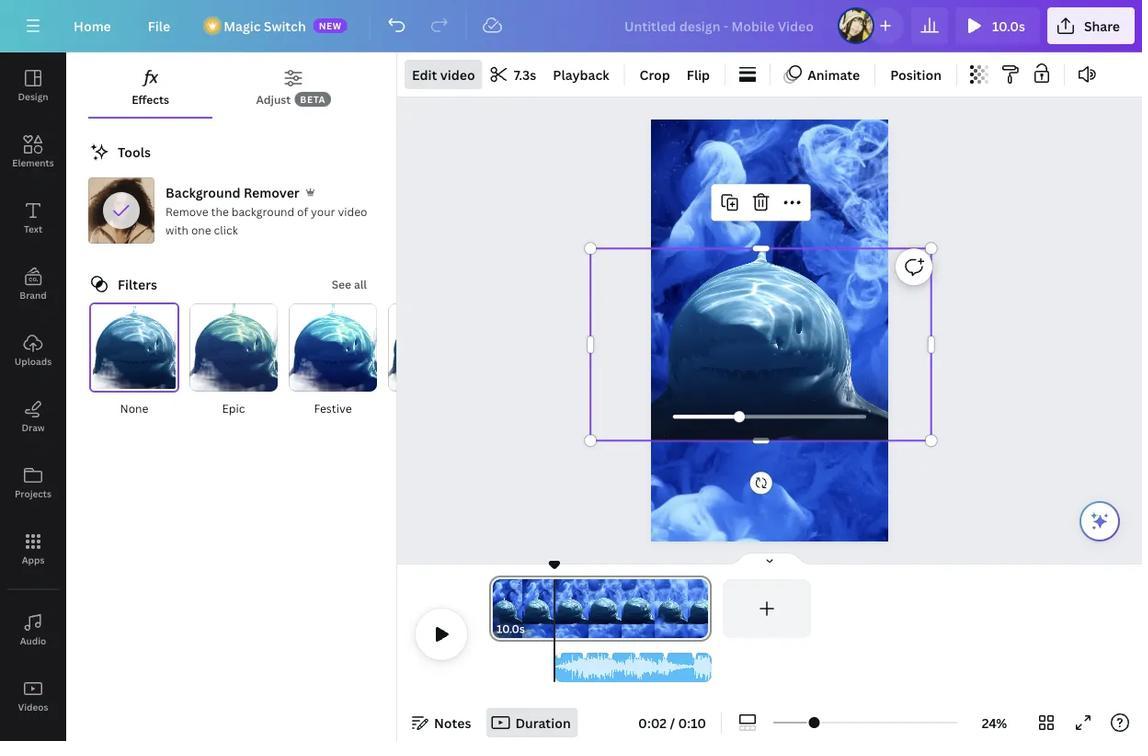 Task type: describe. For each thing, give the bounding box(es) containing it.
24% button
[[965, 708, 1024, 737]]

side panel tab list
[[0, 52, 66, 729]]

edit video
[[412, 66, 475, 83]]

none
[[120, 400, 148, 416]]

one
[[191, 222, 211, 237]]

new
[[319, 19, 342, 32]]

filters
[[118, 275, 157, 293]]

tools
[[118, 143, 151, 160]]

7.3s button
[[484, 60, 544, 89]]

notes button
[[405, 708, 479, 737]]

audio button
[[0, 597, 66, 663]]

notes
[[434, 714, 471, 732]]

projects
[[15, 487, 52, 500]]

see all
[[332, 276, 367, 292]]

of
[[297, 204, 308, 219]]

position button
[[883, 60, 949, 89]]

flip button
[[679, 60, 717, 89]]

Page title text field
[[533, 620, 540, 638]]

animate
[[808, 66, 860, 83]]

0:02 / 0:10
[[638, 714, 706, 732]]

10.0s inside button
[[992, 17, 1025, 34]]

file
[[148, 17, 170, 34]]

remove
[[166, 204, 208, 219]]

videos
[[18, 701, 48, 713]]

/
[[670, 714, 675, 732]]

apps button
[[0, 516, 66, 582]]

home link
[[59, 7, 126, 44]]

share button
[[1047, 7, 1135, 44]]

festive
[[314, 400, 352, 416]]

audio
[[20, 635, 46, 647]]

your
[[311, 204, 335, 219]]

effects
[[132, 91, 169, 107]]

duration button
[[486, 708, 578, 737]]

background
[[166, 183, 241, 201]]

epic
[[222, 400, 245, 416]]

0 horizontal spatial 10.0s button
[[497, 620, 525, 638]]

apps
[[22, 554, 44, 566]]

Design title text field
[[610, 7, 830, 44]]

with
[[166, 222, 189, 237]]

epic button
[[188, 303, 280, 418]]

playback
[[553, 66, 609, 83]]

0:10
[[678, 714, 706, 732]]

0 horizontal spatial 10.0s
[[497, 621, 525, 636]]

brand button
[[0, 251, 66, 317]]

the
[[211, 204, 229, 219]]

effects button
[[88, 60, 213, 117]]

file button
[[133, 7, 185, 44]]

24%
[[982, 714, 1007, 732]]

remover
[[244, 183, 299, 201]]

1 horizontal spatial trimming, start edge slider
[[554, 653, 567, 682]]

see
[[332, 276, 351, 292]]

Seek bar range field
[[651, 393, 888, 441]]



Task type: locate. For each thing, give the bounding box(es) containing it.
adjust beta
[[256, 91, 326, 107]]

trimming, start edge slider up duration
[[554, 653, 567, 682]]

background remover
[[166, 183, 299, 201]]

0 vertical spatial video
[[440, 66, 475, 83]]

draw
[[22, 421, 45, 434]]

design button
[[0, 52, 66, 119]]

trimming, end edge slider
[[695, 579, 712, 638], [699, 653, 712, 682]]

see all button
[[332, 275, 367, 293]]

home
[[74, 17, 111, 34]]

1 horizontal spatial video
[[440, 66, 475, 83]]

flip
[[687, 66, 710, 83]]

1 vertical spatial trimming, end edge slider
[[699, 653, 712, 682]]

elements
[[12, 156, 54, 169]]

elements button
[[0, 119, 66, 185]]

trimming, end edge slider up trimming position slider
[[695, 579, 712, 638]]

video inside edit video 'dropdown button'
[[440, 66, 475, 83]]

design
[[18, 90, 48, 103]]

brand
[[20, 289, 47, 301]]

trimming, end edge slider up 0:10
[[699, 653, 712, 682]]

video right edit
[[440, 66, 475, 83]]

draw button
[[0, 383, 66, 450]]

text
[[24, 223, 42, 235]]

trimming, start edge slider
[[489, 579, 506, 638], [554, 653, 567, 682]]

0:02
[[638, 714, 667, 732]]

0 vertical spatial trimming, start edge slider
[[489, 579, 506, 638]]

0 horizontal spatial video
[[338, 204, 367, 219]]

10.0s left page title text box
[[497, 621, 525, 636]]

1 vertical spatial 10.0s
[[497, 621, 525, 636]]

hide pages image
[[726, 552, 814, 566]]

10.0s button
[[955, 7, 1040, 44], [497, 620, 525, 638]]

adjust
[[256, 91, 291, 107]]

0 vertical spatial trimming, end edge slider
[[695, 579, 712, 638]]

text button
[[0, 185, 66, 251]]

7.3s
[[514, 66, 536, 83]]

edit
[[412, 66, 437, 83]]

trimming, start edge slider left page title text box
[[489, 579, 506, 638]]

uploads
[[15, 355, 52, 367]]

video
[[440, 66, 475, 83], [338, 204, 367, 219]]

remove the background of your video with one click
[[166, 204, 367, 237]]

1 vertical spatial video
[[338, 204, 367, 219]]

main menu bar
[[0, 0, 1142, 52]]

videos button
[[0, 663, 66, 729]]

video inside remove the background of your video with one click
[[338, 204, 367, 219]]

click
[[214, 222, 238, 237]]

festive button
[[287, 303, 379, 418]]

animate button
[[778, 60, 867, 89]]

1 horizontal spatial 10.0s button
[[955, 7, 1040, 44]]

all
[[354, 276, 367, 292]]

share
[[1084, 17, 1120, 34]]

0 horizontal spatial trimming, start edge slider
[[489, 579, 506, 638]]

magic switch
[[224, 17, 306, 34]]

10.0s
[[992, 17, 1025, 34], [497, 621, 525, 636]]

magic
[[224, 17, 261, 34]]

position
[[890, 66, 942, 83]]

1 horizontal spatial 10.0s
[[992, 17, 1025, 34]]

projects button
[[0, 450, 66, 516]]

0 vertical spatial 10.0s
[[992, 17, 1025, 34]]

0 vertical spatial 10.0s button
[[955, 7, 1040, 44]]

canva assistant image
[[1089, 510, 1111, 532]]

uploads button
[[0, 317, 66, 383]]

switch
[[264, 17, 306, 34]]

10.0s button inside 'main' menu bar
[[955, 7, 1040, 44]]

crop
[[640, 66, 670, 83]]

edit video button
[[405, 60, 482, 89]]

.
[[673, 162, 675, 170]]

crop button
[[632, 60, 678, 89]]

video right the your
[[338, 204, 367, 219]]

1 vertical spatial 10.0s button
[[497, 620, 525, 638]]

10.0s left share dropdown button
[[992, 17, 1025, 34]]

playback button
[[546, 60, 617, 89]]

trimming position slider
[[554, 653, 712, 682]]

beta
[[300, 93, 326, 105]]

1 vertical spatial trimming, start edge slider
[[554, 653, 567, 682]]

duration
[[515, 714, 571, 732]]

none button
[[88, 303, 180, 418]]

background
[[231, 204, 294, 219]]



Task type: vqa. For each thing, say whether or not it's contained in the screenshot.
the Colorful 3d Metaverse Instagram Story group
no



